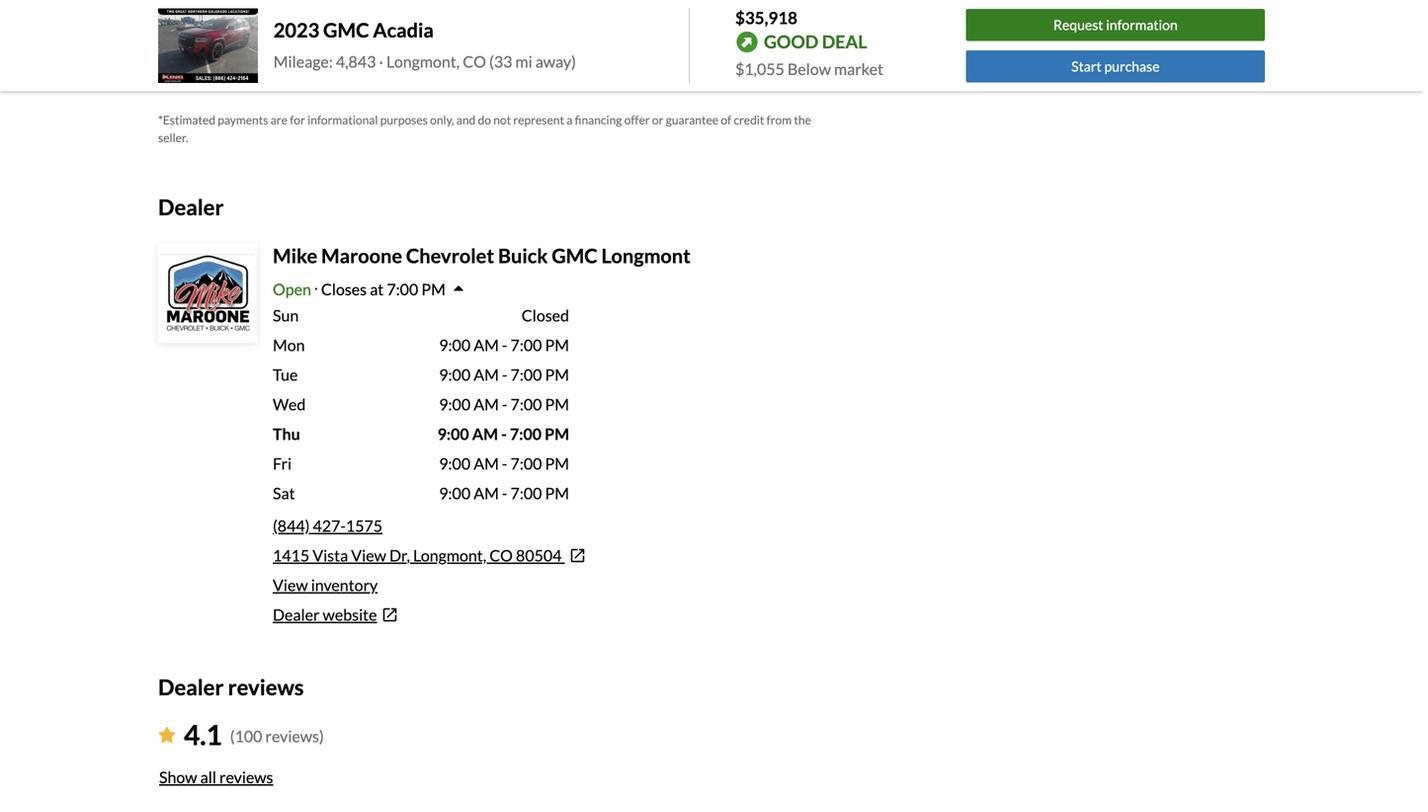 Task type: vqa. For each thing, say whether or not it's contained in the screenshot.


Task type: describe. For each thing, give the bounding box(es) containing it.
star image
[[158, 727, 176, 743]]

gmc inside 2023 gmc acadia mileage: 4,843 · longmont, co (33 mi away)
[[323, 18, 369, 42]]

are
[[270, 113, 288, 127]]

0 horizontal spatial start purchase button
[[265, 40, 478, 88]]

9:00 for wed
[[439, 395, 471, 414]]

$35,918
[[735, 7, 797, 28]]

payments
[[218, 113, 268, 127]]

9:00 for fri
[[439, 454, 471, 473]]

all
[[200, 768, 216, 787]]

show all reviews
[[159, 768, 273, 787]]

1415 vista view dr , longmont, co 80504
[[273, 546, 562, 565]]

seller.
[[158, 131, 188, 145]]

for
[[290, 113, 305, 127]]

9:00 am - 7:00 pm for thu
[[437, 424, 569, 444]]

mon
[[273, 335, 305, 355]]

guarantee
[[666, 113, 718, 127]]

credit
[[734, 113, 764, 127]]

1 vertical spatial co
[[489, 546, 513, 565]]

0 horizontal spatial purchase
[[359, 54, 422, 73]]

start purchase for rightmost start purchase 'button'
[[1071, 58, 1160, 75]]

- for tue
[[502, 365, 507, 384]]

view for view inventory
[[273, 576, 308, 595]]

4.1 (100 reviews)
[[184, 718, 324, 751]]

- for sat
[[502, 484, 507, 503]]

dealer reviews
[[158, 674, 304, 700]]

acadia
[[373, 18, 434, 42]]

1 vertical spatial gmc
[[552, 244, 598, 268]]

dealer for dealer reviews
[[158, 674, 224, 700]]

- for fri
[[502, 454, 507, 473]]

at
[[370, 280, 384, 299]]

purposes
[[380, 113, 428, 127]]

closed
[[522, 306, 569, 325]]

options
[[635, 54, 687, 73]]

(844)
[[273, 516, 310, 536]]

view financing options
[[531, 54, 687, 73]]

dealer website
[[273, 605, 377, 625]]

- for mon
[[502, 335, 507, 355]]

request information button
[[966, 9, 1265, 41]]

4,843
[[336, 52, 376, 71]]

(844) 427-1575
[[273, 516, 382, 536]]

1 horizontal spatial start
[[1071, 58, 1102, 75]]

9:00 am - 7:00 pm for sat
[[439, 484, 569, 503]]

$1,055 below market
[[735, 59, 883, 79]]

deal
[[822, 31, 867, 53]]

view financing options button
[[502, 40, 715, 88]]

$1,055
[[735, 59, 784, 79]]

market
[[834, 59, 883, 79]]

pm for tue
[[545, 365, 569, 384]]

- for thu
[[501, 424, 507, 444]]

(100
[[230, 727, 262, 746]]

dealer website link
[[273, 603, 822, 627]]

am for sat
[[474, 484, 499, 503]]

1 vertical spatial longmont,
[[413, 546, 486, 565]]

view inventory
[[273, 576, 378, 595]]

am for wed
[[474, 395, 499, 414]]

do
[[478, 113, 491, 127]]

sun
[[273, 306, 299, 325]]

am for tue
[[474, 365, 499, 384]]

mike maroone chevrolet buick gmc longmont image
[[160, 246, 255, 341]]

9:00 for sat
[[439, 484, 471, 503]]

inventory
[[311, 576, 378, 595]]

dealer for dealer website
[[273, 605, 320, 625]]

mike
[[273, 244, 317, 268]]

reviews)
[[265, 727, 324, 746]]

show all reviews button
[[158, 756, 274, 799]]

information
[[1106, 17, 1178, 33]]

mi
[[515, 52, 532, 71]]

(33
[[489, 52, 512, 71]]

9:00 for tue
[[439, 365, 471, 384]]

am for fri
[[474, 454, 499, 473]]

am for thu
[[472, 424, 498, 444]]

*estimated
[[158, 113, 215, 127]]

a
[[566, 113, 573, 127]]

4.1
[[184, 718, 222, 751]]

dr
[[389, 546, 407, 565]]

427-
[[313, 516, 346, 536]]

am for mon
[[474, 335, 499, 355]]

pm for mon
[[545, 335, 569, 355]]

closes
[[321, 280, 367, 299]]

2023 gmc acadia image
[[158, 8, 258, 83]]

sat
[[273, 484, 295, 503]]



Task type: locate. For each thing, give the bounding box(es) containing it.
0 vertical spatial longmont,
[[386, 52, 460, 71]]

away)
[[535, 52, 576, 71]]

9:00 am - 7:00 pm for wed
[[439, 395, 569, 414]]

9:00 am - 7:00 pm for fri
[[439, 454, 569, 473]]

purchase down acadia
[[359, 54, 422, 73]]

1 horizontal spatial start purchase button
[[966, 50, 1265, 82]]

9:00 for mon
[[439, 335, 471, 355]]

dealer inside dealer website link
[[273, 605, 320, 625]]

7:00 for thu
[[510, 424, 542, 444]]

request information
[[1053, 17, 1178, 33]]

longmont,
[[386, 52, 460, 71], [413, 546, 486, 565]]

represent
[[513, 113, 564, 127]]

5 - from the top
[[502, 454, 507, 473]]

4 - from the top
[[501, 424, 507, 444]]

of
[[721, 113, 731, 127]]

view inventory link
[[273, 576, 378, 595]]

only,
[[430, 113, 454, 127]]

2 vertical spatial dealer
[[158, 674, 224, 700]]

start down request
[[1071, 58, 1102, 75]]

view left "dr" at the bottom left
[[351, 546, 386, 565]]

start left ·
[[321, 54, 356, 73]]

2023
[[274, 18, 319, 42]]

caret down image
[[453, 281, 463, 297]]

start purchase down acadia
[[321, 54, 422, 73]]

0 vertical spatial dealer
[[158, 194, 224, 220]]

show
[[159, 768, 197, 787]]

·
[[379, 52, 383, 71]]

purchase down information
[[1104, 58, 1160, 75]]

vista
[[312, 546, 348, 565]]

1 horizontal spatial view
[[351, 546, 386, 565]]

chevrolet
[[406, 244, 494, 268]]

0 horizontal spatial gmc
[[323, 18, 369, 42]]

not
[[493, 113, 511, 127]]

2 - from the top
[[502, 365, 507, 384]]

view down 1415
[[273, 576, 308, 595]]

dealer
[[158, 194, 224, 220], [273, 605, 320, 625], [158, 674, 224, 700]]

start purchase button
[[265, 40, 478, 88], [966, 50, 1265, 82]]

maroone
[[321, 244, 402, 268]]

co
[[463, 52, 486, 71], [489, 546, 513, 565]]

mike maroone chevrolet buick gmc longmont
[[273, 244, 691, 268]]

am
[[474, 335, 499, 355], [474, 365, 499, 384], [474, 395, 499, 414], [472, 424, 498, 444], [474, 454, 499, 473], [474, 484, 499, 503]]

0 horizontal spatial start purchase
[[321, 54, 422, 73]]

9:00 am - 7:00 pm
[[439, 335, 569, 355], [439, 365, 569, 384], [439, 395, 569, 414], [437, 424, 569, 444], [439, 454, 569, 473], [439, 484, 569, 503]]

dealer down view inventory
[[273, 605, 320, 625]]

1 vertical spatial view
[[351, 546, 386, 565]]

from
[[767, 113, 792, 127]]

1 horizontal spatial start purchase
[[1071, 58, 1160, 75]]

7:00
[[387, 280, 418, 299], [510, 335, 542, 355], [510, 365, 542, 384], [510, 395, 542, 414], [510, 424, 542, 444], [510, 454, 542, 473], [510, 484, 542, 503]]

start
[[321, 54, 356, 73], [1071, 58, 1102, 75]]

website
[[323, 605, 377, 625]]

financing inside button
[[569, 54, 632, 73]]

pm for sat
[[545, 484, 569, 503]]

1 vertical spatial reviews
[[219, 768, 273, 787]]

7:00 for mon
[[510, 335, 542, 355]]

below
[[788, 59, 831, 79]]

1 vertical spatial dealer
[[273, 605, 320, 625]]

open
[[273, 280, 311, 299]]

2 vertical spatial view
[[273, 576, 308, 595]]

start purchase button up informational in the left of the page
[[265, 40, 478, 88]]

9:00
[[439, 335, 471, 355], [439, 365, 471, 384], [439, 395, 471, 414], [437, 424, 469, 444], [439, 454, 471, 473], [439, 484, 471, 503]]

dealer for dealer
[[158, 194, 224, 220]]

reviews right all at the bottom of the page
[[219, 768, 273, 787]]

1 horizontal spatial gmc
[[552, 244, 598, 268]]

financing inside *estimated payments are for informational purposes only, and do not represent a financing offer or guarantee of credit from the seller.
[[575, 113, 622, 127]]

longmont, inside 2023 gmc acadia mileage: 4,843 · longmont, co (33 mi away)
[[386, 52, 460, 71]]

(844) 427-1575 link
[[273, 516, 382, 536]]

co left (33
[[463, 52, 486, 71]]

informational
[[307, 113, 378, 127]]

financing
[[569, 54, 632, 73], [575, 113, 622, 127]]

start purchase button down request information button
[[966, 50, 1265, 82]]

fri
[[273, 454, 292, 473]]

open closes at 7:00 pm
[[273, 280, 446, 299]]

mike maroone chevrolet buick gmc longmont link
[[273, 244, 691, 268]]

0 vertical spatial view
[[531, 54, 566, 73]]

80504
[[516, 546, 562, 565]]

3 - from the top
[[502, 395, 507, 414]]

1415
[[273, 546, 309, 565]]

thu
[[273, 424, 300, 444]]

1 horizontal spatial purchase
[[1104, 58, 1160, 75]]

and
[[456, 113, 476, 127]]

offer
[[624, 113, 650, 127]]

tue
[[273, 365, 298, 384]]

mileage:
[[274, 52, 333, 71]]

0 horizontal spatial view
[[273, 576, 308, 595]]

1 vertical spatial financing
[[575, 113, 622, 127]]

gmc right buick
[[552, 244, 598, 268]]

-
[[502, 335, 507, 355], [502, 365, 507, 384], [502, 395, 507, 414], [501, 424, 507, 444], [502, 454, 507, 473], [502, 484, 507, 503]]

7:00 for fri
[[510, 454, 542, 473]]

gmc
[[323, 18, 369, 42], [552, 244, 598, 268]]

the
[[794, 113, 811, 127]]

1575
[[346, 516, 382, 536]]

7:00 for sat
[[510, 484, 542, 503]]

request
[[1053, 17, 1103, 33]]

longmont
[[601, 244, 691, 268]]

reviews up 4.1 (100 reviews)
[[228, 674, 304, 700]]

good deal
[[764, 31, 867, 53]]

wed
[[273, 395, 306, 414]]

0 vertical spatial financing
[[569, 54, 632, 73]]

co inside 2023 gmc acadia mileage: 4,843 · longmont, co (33 mi away)
[[463, 52, 486, 71]]

dealer up 4.1
[[158, 674, 224, 700]]

reviews inside button
[[219, 768, 273, 787]]

0 horizontal spatial co
[[463, 52, 486, 71]]

start purchase
[[321, 54, 422, 73], [1071, 58, 1160, 75]]

dealer down seller.
[[158, 194, 224, 220]]

2 horizontal spatial view
[[531, 54, 566, 73]]

0 vertical spatial reviews
[[228, 674, 304, 700]]

- for wed
[[502, 395, 507, 414]]

longmont, right ,
[[413, 546, 486, 565]]

0 vertical spatial gmc
[[323, 18, 369, 42]]

pm for thu
[[545, 424, 569, 444]]

view for view financing options
[[531, 54, 566, 73]]

purchase
[[359, 54, 422, 73], [1104, 58, 1160, 75]]

0 vertical spatial co
[[463, 52, 486, 71]]

financing left the options
[[569, 54, 632, 73]]

0 horizontal spatial start
[[321, 54, 356, 73]]

2023 gmc acadia mileage: 4,843 · longmont, co (33 mi away)
[[274, 18, 576, 71]]

view right (33
[[531, 54, 566, 73]]

,
[[407, 546, 410, 565]]

co left 80504
[[489, 546, 513, 565]]

9:00 for thu
[[437, 424, 469, 444]]

9:00 am - 7:00 pm for tue
[[439, 365, 569, 384]]

financing right a
[[575, 113, 622, 127]]

gmc up 4,843
[[323, 18, 369, 42]]

longmont, down acadia
[[386, 52, 460, 71]]

or
[[652, 113, 664, 127]]

9:00 am - 7:00 pm for mon
[[439, 335, 569, 355]]

7:00 for wed
[[510, 395, 542, 414]]

7:00 for tue
[[510, 365, 542, 384]]

view inside button
[[531, 54, 566, 73]]

reviews
[[228, 674, 304, 700], [219, 768, 273, 787]]

buick
[[498, 244, 548, 268]]

start purchase down request information button
[[1071, 58, 1160, 75]]

6 - from the top
[[502, 484, 507, 503]]

1 - from the top
[[502, 335, 507, 355]]

good
[[764, 31, 819, 53]]

1 horizontal spatial co
[[489, 546, 513, 565]]

*estimated payments are for informational purposes only, and do not represent a financing offer or guarantee of credit from the seller.
[[158, 113, 811, 145]]

pm for fri
[[545, 454, 569, 473]]

start purchase for leftmost start purchase 'button'
[[321, 54, 422, 73]]

pm for wed
[[545, 395, 569, 414]]



